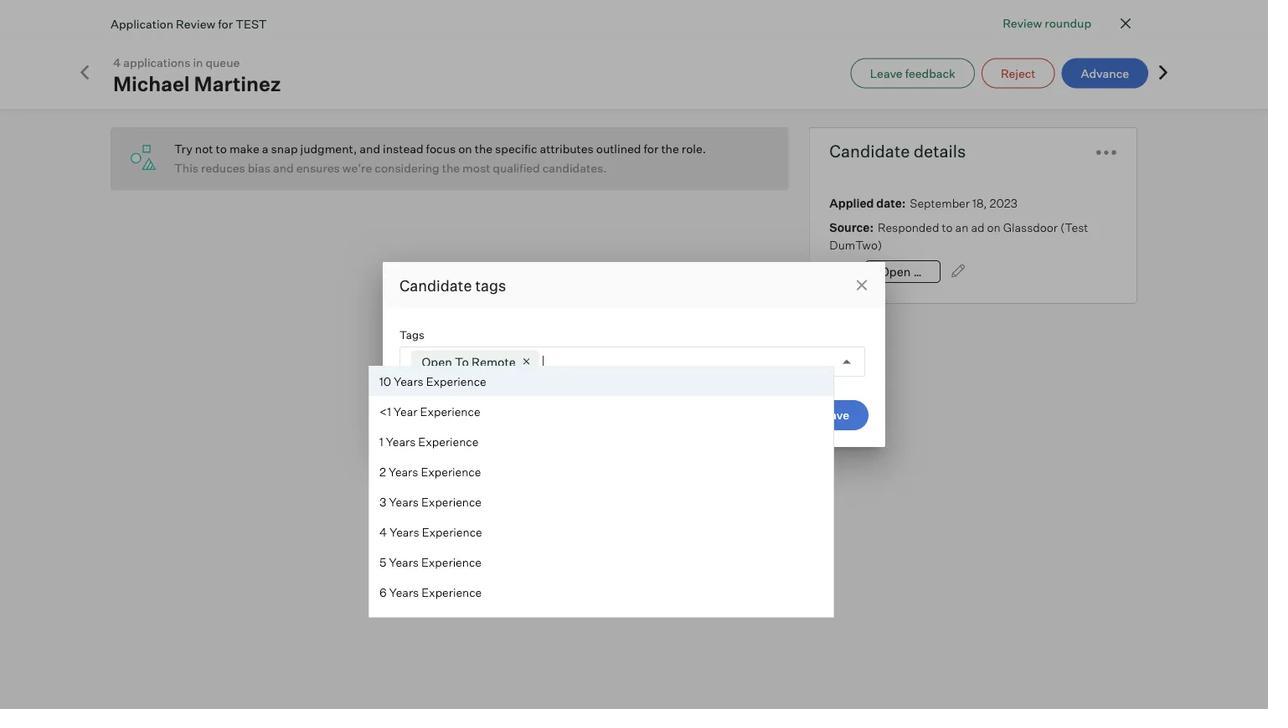 Task type: describe. For each thing, give the bounding box(es) containing it.
experience for 7 years experience
[[421, 616, 481, 630]]

review roundup
[[1003, 16, 1092, 30]]

4 years experience
[[380, 525, 482, 540]]

18,
[[973, 196, 988, 210]]

years for 7
[[389, 616, 419, 630]]

years for 1
[[386, 435, 416, 449]]

outlined
[[597, 142, 642, 156]]

most
[[463, 161, 491, 176]]

experience for 6 years experience
[[422, 585, 482, 600]]

review roundup link
[[1003, 14, 1092, 32]]

<1
[[380, 404, 391, 419]]

save button
[[804, 401, 869, 431]]

candidates.
[[543, 161, 607, 176]]

leave
[[871, 66, 903, 80]]

next element
[[1156, 64, 1172, 83]]

judgment,
[[300, 142, 357, 156]]

years for 4
[[390, 525, 420, 540]]

experience for 10 years experience
[[426, 374, 487, 389]]

for inside try not to make a snap judgment, and instead focus on the specific attributes outlined for the role. this reduces bias and ensures we're considering the most qualified candidates.
[[644, 142, 659, 156]]

applied date: september 18, 2023
[[830, 196, 1018, 210]]

review inside 'link'
[[1003, 16, 1043, 30]]

years for 6
[[389, 585, 419, 600]]

open to remote
[[422, 355, 516, 370]]

applications
[[123, 55, 191, 70]]

martinez
[[194, 71, 281, 96]]

feedback
[[906, 66, 956, 80]]

not
[[195, 142, 213, 156]]

0 horizontal spatial review
[[176, 16, 216, 31]]

to inside try not to make a snap judgment, and instead focus on the specific attributes outlined for the role. this reduces bias and ensures we're considering the most qualified candidates.
[[216, 142, 227, 156]]

6
[[380, 585, 387, 600]]

a
[[262, 142, 269, 156]]

2 years experience
[[380, 465, 481, 479]]

candidate for candidate tags
[[400, 276, 472, 295]]

leave feedback button
[[851, 58, 975, 88]]

year
[[394, 404, 418, 419]]

5 years experience
[[380, 555, 482, 570]]

candidate tags
[[400, 276, 506, 295]]

2 horizontal spatial the
[[662, 142, 679, 156]]

tags
[[476, 276, 506, 295]]

ensures
[[296, 161, 340, 176]]

applied
[[830, 196, 874, 210]]

years for 3
[[389, 495, 419, 510]]

<1 year experience
[[380, 404, 481, 419]]

4 for 4 years experience
[[380, 525, 387, 540]]

on inside responded to an ad on glassdoor (test dumtwo)
[[988, 220, 1001, 235]]

in
[[193, 55, 203, 70]]

qualified
[[493, 161, 540, 176]]

(test
[[1061, 220, 1089, 235]]

1
[[380, 435, 384, 449]]

10
[[380, 374, 391, 389]]

september
[[910, 196, 970, 210]]

attributes
[[540, 142, 594, 156]]

experience for 5 years experience
[[422, 555, 482, 570]]

responded to an ad on glassdoor (test dumtwo)
[[830, 220, 1089, 252]]

1 years experience
[[380, 435, 479, 449]]

close image
[[1116, 13, 1136, 34]]

candidate for candidate details
[[830, 141, 911, 162]]

remote
[[472, 355, 516, 370]]

experience for 2 years experience
[[421, 465, 481, 479]]

glassdoor
[[1004, 220, 1058, 235]]

0 horizontal spatial the
[[442, 161, 460, 176]]

7 years experience
[[380, 616, 481, 630]]

6 years experience
[[380, 585, 482, 600]]

save
[[823, 408, 850, 423]]

instead
[[383, 142, 424, 156]]

3
[[380, 495, 387, 510]]

add a candidate tag image
[[952, 264, 965, 278]]

open
[[422, 355, 452, 370]]

candidate actions image
[[1097, 150, 1117, 155]]



Task type: vqa. For each thing, say whether or not it's contained in the screenshot.
First name on the bottom left
no



Task type: locate. For each thing, give the bounding box(es) containing it.
4 for 4 applications in queue michael martinez
[[113, 55, 121, 70]]

this
[[174, 161, 199, 176]]

experience down to on the left
[[426, 374, 487, 389]]

4
[[113, 55, 121, 70], [380, 525, 387, 540]]

3 years experience
[[380, 495, 482, 510]]

4 right previous element
[[113, 55, 121, 70]]

advance
[[1082, 66, 1130, 80]]

experience for <1 year experience
[[420, 404, 481, 419]]

1 vertical spatial for
[[644, 142, 659, 156]]

tags
[[400, 328, 425, 342]]

4 applications in queue michael martinez
[[113, 55, 281, 96]]

the up most
[[475, 142, 493, 156]]

experience for 4 years experience
[[422, 525, 482, 540]]

1 vertical spatial 4
[[380, 525, 387, 540]]

4 inside the 4 applications in queue michael martinez
[[113, 55, 121, 70]]

review left "roundup" at right top
[[1003, 16, 1043, 30]]

years up 5 years experience
[[390, 525, 420, 540]]

and up we're
[[360, 142, 380, 156]]

1 horizontal spatial 4
[[380, 525, 387, 540]]

candidate up the applied
[[830, 141, 911, 162]]

date:
[[877, 196, 906, 210]]

years right 7
[[389, 616, 419, 630]]

to left an
[[942, 220, 953, 235]]

reject button
[[982, 58, 1056, 88]]

10 years experience
[[380, 374, 487, 389]]

0 horizontal spatial for
[[218, 16, 233, 31]]

1 horizontal spatial the
[[475, 142, 493, 156]]

0 vertical spatial for
[[218, 16, 233, 31]]

1 vertical spatial to
[[942, 220, 953, 235]]

0 horizontal spatial candidate
[[400, 276, 472, 295]]

1 horizontal spatial to
[[942, 220, 953, 235]]

5
[[380, 555, 387, 570]]

0 horizontal spatial to
[[216, 142, 227, 156]]

experience for 3 years experience
[[422, 495, 482, 510]]

ad
[[972, 220, 985, 235]]

years
[[394, 374, 424, 389], [386, 435, 416, 449], [389, 465, 418, 479], [389, 495, 419, 510], [390, 525, 420, 540], [389, 555, 419, 570], [389, 585, 419, 600], [389, 616, 419, 630]]

on
[[459, 142, 472, 156], [988, 220, 1001, 235]]

next image
[[1156, 64, 1172, 81]]

an
[[956, 220, 969, 235]]

experience up 2 years experience
[[419, 435, 479, 449]]

0 vertical spatial 4
[[113, 55, 121, 70]]

leave feedback
[[871, 66, 956, 80]]

and down snap
[[273, 161, 294, 176]]

test
[[236, 16, 267, 31]]

role.
[[682, 142, 707, 156]]

details
[[914, 141, 967, 162]]

1 vertical spatial and
[[273, 161, 294, 176]]

advance button
[[1062, 58, 1149, 88]]

years right 5
[[389, 555, 419, 570]]

and
[[360, 142, 380, 156], [273, 161, 294, 176]]

michael
[[113, 71, 190, 96]]

0 horizontal spatial 4
[[113, 55, 121, 70]]

0 vertical spatial candidate
[[830, 141, 911, 162]]

roundup
[[1045, 16, 1092, 30]]

experience down 4 years experience
[[422, 555, 482, 570]]

considering
[[375, 161, 440, 176]]

experience
[[426, 374, 487, 389], [420, 404, 481, 419], [419, 435, 479, 449], [421, 465, 481, 479], [422, 495, 482, 510], [422, 525, 482, 540], [422, 555, 482, 570], [422, 585, 482, 600], [421, 616, 481, 630]]

make
[[230, 142, 260, 156]]

to
[[216, 142, 227, 156], [942, 220, 953, 235]]

to right the not
[[216, 142, 227, 156]]

reduces
[[201, 161, 245, 176]]

the left role.
[[662, 142, 679, 156]]

candidate up the tags
[[400, 276, 472, 295]]

reject
[[1001, 66, 1036, 80]]

previous element
[[76, 64, 93, 83]]

review up in
[[176, 16, 216, 31]]

2023
[[990, 196, 1018, 210]]

on inside try not to make a snap judgment, and instead focus on the specific attributes outlined for the role. this reduces bias and ensures we're considering the most qualified candidates.
[[459, 142, 472, 156]]

michael martinez link
[[113, 71, 281, 96]]

1 horizontal spatial on
[[988, 220, 1001, 235]]

application review for test
[[111, 16, 267, 31]]

years for 5
[[389, 555, 419, 570]]

years for 2
[[389, 465, 418, 479]]

the down focus
[[442, 161, 460, 176]]

snap
[[271, 142, 298, 156]]

for right outlined
[[644, 142, 659, 156]]

to inside responded to an ad on glassdoor (test dumtwo)
[[942, 220, 953, 235]]

0 vertical spatial to
[[216, 142, 227, 156]]

years right 6
[[389, 585, 419, 600]]

tags:
[[830, 263, 862, 278]]

on up most
[[459, 142, 472, 156]]

try not to make a snap judgment, and instead focus on the specific attributes outlined for the role. this reduces bias and ensures we're considering the most qualified candidates.
[[174, 142, 707, 176]]

we're
[[343, 161, 372, 176]]

4 down 3
[[380, 525, 387, 540]]

1 horizontal spatial for
[[644, 142, 659, 156]]

2
[[380, 465, 386, 479]]

candidate
[[830, 141, 911, 162], [400, 276, 472, 295]]

experience up "3 years experience"
[[421, 465, 481, 479]]

on right ad
[[988, 220, 1001, 235]]

0 horizontal spatial on
[[459, 142, 472, 156]]

experience down 6 years experience
[[421, 616, 481, 630]]

focus
[[426, 142, 456, 156]]

1 vertical spatial on
[[988, 220, 1001, 235]]

years for 10
[[394, 374, 424, 389]]

1 horizontal spatial and
[[360, 142, 380, 156]]

for left the test
[[218, 16, 233, 31]]

0 horizontal spatial and
[[273, 161, 294, 176]]

1 horizontal spatial candidate
[[830, 141, 911, 162]]

years right 3
[[389, 495, 419, 510]]

0 vertical spatial and
[[360, 142, 380, 156]]

candidate inside dialog
[[400, 276, 472, 295]]

1 horizontal spatial review
[[1003, 16, 1043, 30]]

7
[[380, 616, 386, 630]]

0 vertical spatial on
[[459, 142, 472, 156]]

the
[[475, 142, 493, 156], [662, 142, 679, 156], [442, 161, 460, 176]]

experience up 4 years experience
[[422, 495, 482, 510]]

candidate details
[[830, 141, 967, 162]]

to
[[455, 355, 469, 370]]

queue
[[206, 55, 240, 70]]

experience down 10 years experience at the bottom left of page
[[420, 404, 481, 419]]

responded
[[878, 220, 940, 235]]

specific
[[495, 142, 538, 156]]

for
[[218, 16, 233, 31], [644, 142, 659, 156]]

dumtwo)
[[830, 238, 883, 252]]

application
[[111, 16, 174, 31]]

candidate actions element
[[1097, 137, 1117, 166]]

candidate tags dialog
[[383, 262, 886, 448]]

years right 10
[[394, 374, 424, 389]]

source:
[[830, 220, 874, 235]]

experience for 1 years experience
[[419, 435, 479, 449]]

years right 2
[[389, 465, 418, 479]]

years right 1
[[386, 435, 416, 449]]

bias
[[248, 161, 271, 176]]

1 vertical spatial candidate
[[400, 276, 472, 295]]

try
[[174, 142, 193, 156]]

experience down 5 years experience
[[422, 585, 482, 600]]

review
[[1003, 16, 1043, 30], [176, 16, 216, 31]]

experience down "3 years experience"
[[422, 525, 482, 540]]



